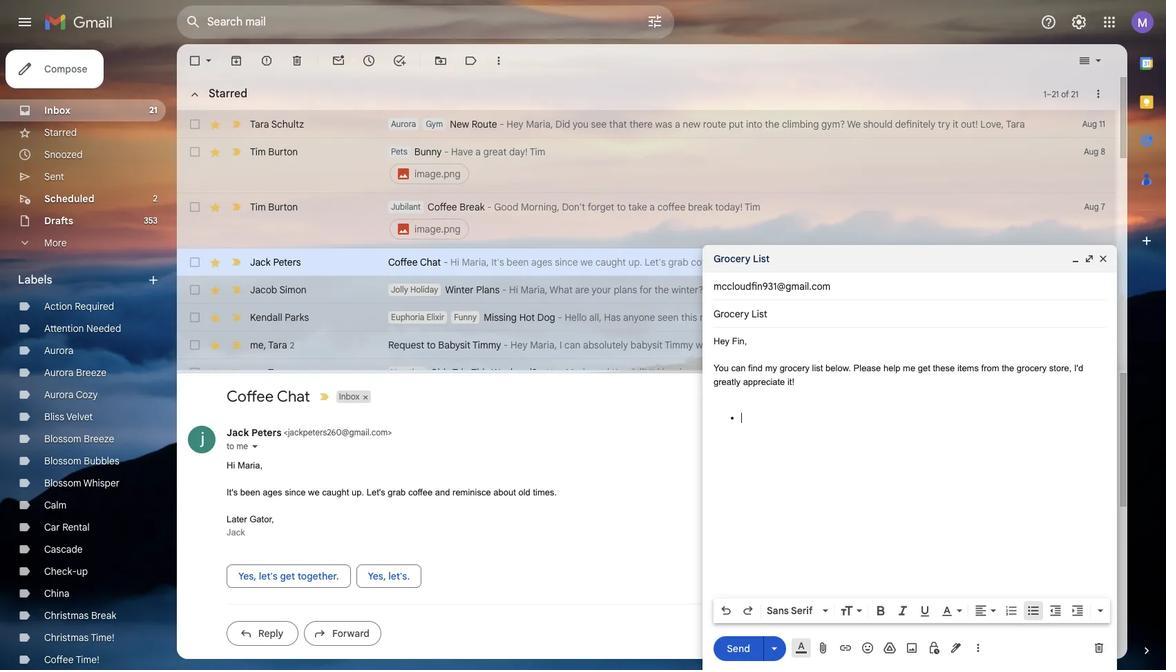 Task type: describe. For each thing, give the bounding box(es) containing it.
report spam image
[[260, 54, 274, 68]]

yes, for yes, let's.
[[368, 570, 386, 583]]

dog
[[977, 312, 994, 324]]

2 horizontal spatial love,
[[981, 118, 1004, 131]]

there
[[630, 118, 653, 131]]

we
[[847, 118, 861, 131]]

0 horizontal spatial hi
[[227, 461, 235, 471]]

chat for coffee chat - hi maria, it's been ages since we caught up. let's grab coffee and reminisce about old times. later gator, jack
[[420, 256, 441, 269]]

seen
[[658, 312, 679, 324]]

breeze for aurora breeze
[[76, 367, 106, 379]]

0 horizontal spatial fri,
[[868, 339, 881, 352]]

1 horizontal spatial pm
[[1096, 367, 1110, 379]]

labels heading
[[18, 274, 146, 287]]

up. inside starred tab panel
[[629, 256, 642, 269]]

levering
[[884, 312, 922, 324]]

- right route
[[500, 118, 504, 131]]

1 vertical spatial should
[[827, 284, 856, 296]]

1 vertical spatial i
[[797, 367, 800, 379]]

later inside later gator, jack
[[227, 515, 247, 525]]

schultz
[[271, 118, 304, 131]]

william
[[1139, 367, 1166, 379]]

help
[[884, 363, 901, 374]]

yes, for yes, let's get together.
[[238, 570, 256, 583]]

1 horizontal spatial jul
[[1005, 367, 1018, 379]]

>
[[388, 427, 392, 438]]

a right have
[[476, 146, 481, 158]]

christmas break
[[44, 610, 116, 623]]

insert link ‪(⌘k)‬ image
[[839, 642, 853, 656]]

tim up jack peters
[[250, 201, 266, 214]]

1 jacob from the left
[[250, 284, 277, 296]]

1 grocery from the left
[[780, 363, 810, 374]]

the left 'climbing'
[[765, 118, 780, 131]]

weekend?
[[492, 367, 537, 379]]

hey up weekend? on the bottom
[[511, 339, 528, 352]]

0 horizontal spatial on
[[852, 339, 865, 352]]

gator, inside starred tab panel
[[884, 256, 911, 269]]

cascade link
[[44, 544, 83, 556]]

join
[[859, 284, 874, 296]]

advanced search options image
[[641, 8, 669, 35]]

old inside starred tab panel
[[814, 256, 827, 269]]

maria, left 'what'
[[521, 284, 548, 296]]

missing
[[484, 312, 517, 324]]

cozy
[[76, 389, 98, 401]]

aurora breeze link
[[44, 367, 106, 379]]

sent link
[[44, 171, 64, 183]]

archive image
[[229, 54, 243, 68]]

indent more ‪(⌘])‬ image
[[1071, 605, 1085, 618]]

insert emoji ‪(⌘⇧2)‬ image
[[861, 642, 875, 656]]

below.
[[826, 363, 851, 374]]

it's inside starred tab panel
[[491, 256, 504, 269]]

cell containing coffee break
[[388, 200, 1047, 242]]

plans
[[476, 284, 500, 296]]

more image
[[492, 54, 506, 68]]

missing
[[700, 312, 733, 324]]

1 vertical spatial been
[[240, 488, 260, 498]]

0 vertical spatial this
[[681, 312, 697, 324]]

1 vertical spatial of
[[1117, 312, 1126, 324]]

2 vertical spatial of
[[767, 339, 777, 352]]

1 vertical spatial times.
[[533, 488, 557, 498]]

missing hot dog - hello all, has anyone seen this missing hot dog? he drove into a store on levering with his hot dog car and ran away with a lot of complex 
[[484, 312, 1166, 324]]

greatly
[[714, 377, 741, 387]]

tara down 12:52
[[953, 367, 972, 379]]

a left lot
[[1095, 312, 1101, 324]]

Search mail text field
[[207, 15, 608, 29]]

labels
[[18, 274, 52, 287]]

<mariaaawilliams@gmail.c
[[1055, 339, 1166, 352]]

tara up below.
[[831, 339, 850, 352]]

put
[[729, 118, 744, 131]]

cell down aug 6
[[1067, 283, 1117, 297]]

tara down kendall parks
[[268, 339, 287, 351]]

peters for jack peters < jackpeters260@gmail.com >
[[252, 427, 282, 439]]

me down kendall
[[250, 339, 264, 351]]

0 horizontal spatial we
[[308, 488, 320, 498]]

coffee chat - hi maria, it's been ages since we caught up. let's grab coffee and reminisce about old times. later gator, jack
[[388, 256, 933, 269]]

aurora for aurora cozy
[[44, 389, 74, 401]]

1 horizontal spatial at
[[1060, 367, 1069, 379]]

attention needed link
[[44, 323, 121, 335]]

kendall!
[[612, 367, 647, 379]]

1 horizontal spatial you
[[714, 284, 730, 296]]

have
[[451, 146, 473, 158]]

action required link
[[44, 301, 114, 313]]

- right dog
[[558, 312, 562, 324]]

the inside message body text field
[[1002, 363, 1014, 374]]

to up hi maria,
[[227, 441, 234, 452]]

gym
[[426, 119, 443, 129]]

kendall
[[250, 312, 282, 324]]

go
[[714, 367, 725, 379]]

out!
[[961, 118, 978, 131]]

0 vertical spatial pm
[[974, 339, 988, 352]]

to left go
[[702, 367, 711, 379]]

2 , from the top
[[264, 367, 266, 379]]

0 horizontal spatial maria
[[566, 367, 591, 379]]

2 horizontal spatial you
[[809, 284, 825, 296]]

tim right today!
[[745, 201, 761, 214]]

0 horizontal spatial since
[[285, 488, 306, 498]]

- right weekend? on the bottom
[[540, 367, 544, 379]]

to left babysit
[[427, 339, 436, 352]]

1 vertical spatial let's
[[367, 488, 385, 498]]

0 vertical spatial should
[[863, 118, 893, 131]]

drafts
[[44, 215, 73, 227]]

1 are from the left
[[575, 284, 589, 296]]

aurora for aurora link
[[44, 345, 74, 357]]

aug 8
[[1084, 146, 1106, 157]]

2 vertical spatial coffee
[[408, 488, 433, 498]]

parks
[[285, 312, 309, 324]]

was
[[655, 118, 673, 131]]

2 vertical spatial 2
[[290, 368, 294, 378]]

discard draft ‪(⌘⇧d)‬ image
[[1092, 642, 1106, 656]]

more formatting options image
[[1094, 605, 1108, 618]]

1 important mainly because it was sent directly to you. switch from the top
[[229, 339, 243, 352]]

cell up 12:35
[[1067, 339, 1117, 352]]

add to tasks image
[[392, 54, 406, 68]]

- left good
[[487, 201, 492, 214]]

jackpeters260@gmail.com
[[288, 427, 388, 438]]

8
[[1101, 146, 1106, 157]]

hi maria,
[[227, 461, 265, 471]]

williams
[[1017, 339, 1052, 352]]

Subject field
[[714, 307, 1106, 321]]

into for put
[[746, 118, 763, 131]]

christmas for christmas time!
[[44, 632, 89, 645]]

aurora cozy link
[[44, 389, 98, 401]]

1 horizontal spatial maria
[[990, 339, 1015, 352]]

delete image
[[290, 54, 304, 68]]

car
[[997, 312, 1011, 324]]

1 vertical spatial it's
[[227, 488, 238, 498]]

trip!
[[909, 284, 927, 296]]

caught inside starred tab panel
[[596, 256, 626, 269]]

up
[[77, 566, 88, 578]]

too
[[766, 284, 781, 296]]

get inside 'button'
[[280, 570, 295, 583]]

1 vertical spatial love,
[[806, 339, 829, 352]]

plans
[[614, 284, 637, 296]]

1 horizontal spatial coffee
[[658, 201, 686, 214]]

list
[[812, 363, 823, 374]]

to right list
[[827, 367, 836, 379]]

blossom whisper
[[44, 477, 120, 490]]

2 are from the left
[[733, 284, 747, 296]]

coffee chat
[[227, 387, 310, 406]]

his
[[945, 312, 958, 324]]

a right was
[[675, 118, 680, 131]]

trip,
[[760, 367, 777, 379]]

time! for coffee time!
[[76, 654, 99, 667]]

maria, left did
[[526, 118, 553, 131]]

later inside starred tab panel
[[859, 256, 882, 269]]

1 vertical spatial reminisce
[[453, 488, 491, 498]]

1 vertical spatial up.
[[352, 488, 364, 498]]

blossom for blossom bubbles
[[44, 455, 81, 468]]

starred button
[[181, 80, 253, 108]]

italic ‪(⌘i)‬ image
[[896, 605, 910, 618]]

inbox for inbox link
[[44, 104, 70, 117]]

since inside starred tab panel
[[555, 256, 578, 269]]

compose button
[[6, 50, 104, 88]]

anyone
[[623, 312, 655, 324]]

1 vertical spatial about
[[494, 488, 516, 498]]

1 vertical spatial 28,
[[1020, 367, 1033, 379]]

can inside message body text field
[[731, 363, 746, 374]]

1 horizontal spatial of
[[1061, 89, 1069, 99]]

the left ski
[[877, 284, 891, 296]]

jack inside later gator, jack
[[227, 528, 245, 538]]

toggle split pane mode image
[[1078, 54, 1092, 68]]

to me
[[227, 441, 248, 452]]

please
[[854, 363, 881, 374]]

row containing jack peters
[[177, 249, 1117, 276]]

i'd inside starred tab panel
[[649, 367, 660, 379]]

0 horizontal spatial caught
[[322, 488, 349, 498]]

coffee time!
[[44, 654, 99, 667]]

me up coffee chat
[[250, 367, 264, 379]]

0 horizontal spatial jul
[[883, 339, 896, 352]]

for
[[640, 284, 652, 296]]

maria, down to me
[[238, 461, 263, 471]]

1 horizontal spatial this
[[741, 367, 757, 379]]

tim burton for coffee
[[250, 201, 298, 214]]

2 horizontal spatial coffee
[[691, 256, 719, 269]]

check-up
[[44, 566, 88, 578]]

you
[[714, 363, 729, 374]]

- right plans at the left
[[502, 284, 507, 296]]

toggle confidential mode image
[[927, 642, 941, 656]]

image.png for coffee
[[415, 223, 461, 236]]

tara up coffee chat
[[268, 367, 287, 379]]

christmas break link
[[44, 610, 116, 623]]

hot
[[519, 312, 535, 324]]

settings image
[[1071, 14, 1088, 30]]

labels navigation
[[0, 44, 177, 671]]

bliss velvet
[[44, 411, 93, 424]]

bliss velvet link
[[44, 411, 93, 424]]

8 row from the top
[[177, 359, 1166, 387]]

1 horizontal spatial on
[[870, 312, 882, 324]]

inbox section options image
[[1092, 87, 1106, 101]]

0 horizontal spatial at
[[938, 339, 947, 352]]

aurora cozy
[[44, 389, 98, 401]]

insert signature image
[[949, 642, 963, 656]]

blossom for blossom whisper
[[44, 477, 81, 490]]

aug for aug 8
[[1084, 146, 1099, 157]]

1 vertical spatial on
[[974, 367, 987, 379]]

whisper
[[83, 477, 120, 490]]

1 vertical spatial grab
[[388, 488, 406, 498]]

jack peters cell
[[227, 427, 392, 439]]

attention
[[44, 323, 84, 335]]

about inside starred tab panel
[[786, 256, 811, 269]]

2 horizontal spatial 21
[[1071, 89, 1079, 99]]

attach files image
[[817, 642, 831, 656]]

request
[[388, 339, 424, 352]]

jack up jacob simon
[[250, 256, 271, 269]]

1 , from the top
[[264, 339, 266, 351]]

bliss
[[44, 411, 64, 424]]

request to babysit timmy - hey maria, i can absolutely babysit timmy while you're out of town! love, tara on fri, jul 28, 2023 at 12:52 pm maria williams <mariaaawilliams@gmail.c
[[388, 339, 1166, 352]]

gmail image
[[44, 8, 120, 36]]

1 vertical spatial 2
[[290, 340, 294, 351]]

blossom whisper link
[[44, 477, 120, 490]]

1 me , tara 2 from the top
[[250, 339, 294, 351]]

starred inside "labels" navigation
[[44, 126, 77, 139]]

town!
[[779, 339, 803, 352]]

gator, inside later gator, jack
[[250, 515, 274, 525]]

<
[[284, 427, 288, 438]]

0 horizontal spatial ages
[[263, 488, 282, 498]]

time! for christmas time!
[[91, 632, 114, 645]]

drafts link
[[44, 215, 73, 227]]

tim down the tara schultz
[[250, 146, 266, 158]]

new route - hey maria, did you see that there was a new route put into the climbing gym? we should definitely try it out! love, tara
[[450, 118, 1025, 131]]

reply link
[[227, 622, 298, 646]]

grocery list dialog
[[703, 245, 1117, 671]]

cell containing bunny
[[388, 145, 1047, 187]]

more button
[[0, 232, 166, 254]]

7 row from the top
[[177, 332, 1166, 359]]

bubbles
[[84, 455, 119, 468]]

car rental
[[44, 522, 90, 534]]

2 timmy from the left
[[665, 339, 693, 352]]

hey up day!
[[507, 118, 524, 131]]

coffee right jubilant
[[428, 201, 457, 214]]

1 timmy from the left
[[473, 339, 501, 352]]

sent
[[44, 171, 64, 183]]

dog?
[[752, 312, 775, 324]]

cell down <mariaaawilliams@gmail.c
[[1067, 366, 1117, 380]]

2 hot from the left
[[960, 312, 975, 324]]

kendall parks
[[250, 312, 309, 324]]

row containing jacob simon
[[177, 276, 1117, 304]]

maria, up plans at the left
[[462, 256, 489, 269]]

did
[[556, 118, 570, 131]]

3 row from the top
[[177, 193, 1117, 249]]

absolutely
[[583, 339, 628, 352]]

insert files using drive image
[[883, 642, 897, 656]]



Task type: vqa. For each thing, say whether or not it's contained in the screenshot.
deleted.
no



Task type: locate. For each thing, give the bounding box(es) containing it.
this right "seen"
[[681, 312, 697, 324]]

2 me , tara 2 from the top
[[250, 367, 294, 379]]

my inside message body text field
[[765, 363, 777, 374]]

burton for coffee
[[268, 201, 298, 214]]

0 horizontal spatial let's
[[367, 488, 385, 498]]

1 horizontal spatial old
[[814, 256, 827, 269]]

timmy left while
[[665, 339, 693, 352]]

into right drove
[[819, 312, 835, 324]]

since up 'what'
[[555, 256, 578, 269]]

insert photo image
[[905, 642, 919, 656]]

hello
[[565, 312, 587, 324]]

1 with from the left
[[924, 312, 943, 324]]

11
[[1099, 119, 1106, 129]]

close image
[[1098, 254, 1109, 265]]

about
[[786, 256, 811, 269], [494, 488, 516, 498]]

blossom down bliss velvet link
[[44, 433, 81, 446]]

snooze image
[[362, 54, 376, 68]]

0 horizontal spatial grocery
[[780, 363, 810, 374]]

0 vertical spatial starred
[[209, 87, 247, 101]]

more
[[44, 237, 67, 249]]

coffee inside "labels" navigation
[[44, 654, 74, 667]]

christmas for christmas break
[[44, 610, 89, 623]]

image.png for bunny
[[415, 168, 461, 180]]

route
[[703, 118, 726, 131]]

0 vertical spatial been
[[507, 256, 529, 269]]

1 horizontal spatial i'd
[[1074, 363, 1084, 374]]

on right the these
[[974, 367, 987, 379]]

the
[[765, 118, 780, 131], [655, 284, 669, 296], [877, 284, 891, 296], [1002, 363, 1014, 374]]

aug 6
[[1084, 257, 1106, 267]]

cell
[[388, 145, 1047, 187], [388, 200, 1047, 242], [1067, 283, 1117, 297], [1067, 339, 1117, 352], [1067, 366, 1117, 380]]

1 vertical spatial 2023
[[1036, 367, 1058, 379]]

coffee up to me
[[227, 387, 274, 406]]

28, down the williams
[[1020, 367, 1033, 379]]

2 with from the left
[[1074, 312, 1093, 324]]

grocery list
[[714, 253, 770, 265]]

hey inside message body text field
[[714, 336, 730, 347]]

0 vertical spatial 28,
[[898, 339, 911, 352]]

can down hello at top
[[565, 339, 581, 352]]

been down hi maria,
[[240, 488, 260, 498]]

1 vertical spatial get
[[280, 570, 295, 583]]

inbox inside "labels" navigation
[[44, 104, 70, 117]]

1 hot from the left
[[735, 312, 750, 324]]

maria up 'from'
[[990, 339, 1015, 352]]

break left good
[[460, 201, 485, 214]]

we
[[581, 256, 593, 269], [308, 488, 320, 498]]

1 vertical spatial breeze
[[84, 433, 114, 446]]

christmas time! link
[[44, 632, 114, 645]]

this left trip,
[[741, 367, 757, 379]]

jacob simon
[[250, 284, 307, 296]]

euphoria elixir
[[391, 312, 445, 323]]

grab inside starred tab panel
[[668, 256, 689, 269]]

required
[[75, 301, 114, 313]]

breeze up bubbles
[[84, 433, 114, 446]]

1 horizontal spatial been
[[507, 256, 529, 269]]

bulleted list ‪(⌘⇧8)‬ image
[[1027, 605, 1041, 618]]

coffee for coffee time!
[[44, 654, 74, 667]]

0 vertical spatial ,
[[264, 339, 266, 351]]

jack peters < jackpeters260@gmail.com >
[[227, 427, 392, 439]]

jolly holiday winter plans - hi maria, what are your plans for the winter? if you are not too busy, you should join the ski trip! best, jacob
[[391, 284, 980, 296]]

6 row from the top
[[177, 304, 1166, 332]]

tim burton for bunny
[[250, 146, 298, 158]]

None search field
[[177, 6, 674, 39]]

minimize image
[[1070, 254, 1081, 265]]

jacob right best,
[[953, 284, 980, 296]]

tim burton down the tara schultz
[[250, 146, 298, 158]]

- left have
[[444, 146, 449, 158]]

the right for
[[655, 284, 669, 296]]

time!
[[91, 632, 114, 645], [76, 654, 99, 667]]

row
[[177, 111, 1117, 138], [177, 138, 1117, 193], [177, 193, 1117, 249], [177, 249, 1117, 276], [177, 276, 1117, 304], [177, 304, 1166, 332], [177, 332, 1166, 359], [177, 359, 1166, 387]]

coffee
[[658, 201, 686, 214], [691, 256, 719, 269], [408, 488, 433, 498]]

0 vertical spatial on
[[852, 339, 865, 352]]

tara left "schultz"
[[250, 118, 269, 131]]

into for drove
[[819, 312, 835, 324]]

yes, let's. button
[[356, 565, 422, 588]]

jubilant coffee break - good morning, don't forget to take a coffee break today! tim
[[391, 201, 761, 214]]

should left join
[[827, 284, 856, 296]]

with right away
[[1074, 312, 1093, 324]]

timmy up the this
[[473, 339, 501, 352]]

12:35
[[1071, 367, 1093, 379]]

28, up help
[[898, 339, 911, 352]]

redo ‪(⌘y)‬ image
[[741, 605, 755, 618]]

tim burton
[[250, 146, 298, 158], [250, 201, 298, 214]]

aurora inside starred tab panel
[[391, 119, 416, 129]]

car rental link
[[44, 522, 90, 534]]

1 vertical spatial coffee
[[691, 256, 719, 269]]

tara schultz
[[250, 118, 304, 131]]

1 christmas from the top
[[44, 610, 89, 623]]

1 horizontal spatial chat
[[420, 256, 441, 269]]

blossom up calm
[[44, 477, 81, 490]]

my inside starred tab panel
[[867, 367, 880, 379]]

important according to google magic. switch
[[229, 117, 243, 131], [229, 145, 243, 159], [229, 200, 243, 214], [229, 256, 243, 269], [229, 283, 243, 297], [229, 311, 243, 325], [317, 390, 331, 404]]

love, up list
[[806, 339, 829, 352]]

0 horizontal spatial i
[[560, 339, 562, 352]]

aurora down the attention
[[44, 345, 74, 357]]

0 horizontal spatial up.
[[352, 488, 364, 498]]

0 vertical spatial into
[[746, 118, 763, 131]]

1 blossom from the top
[[44, 433, 81, 446]]

0 horizontal spatial should
[[827, 284, 856, 296]]

calm
[[44, 500, 67, 512]]

best,
[[929, 284, 951, 296]]

21 right 1
[[1052, 89, 1059, 99]]

labels image
[[464, 54, 478, 68]]

burton
[[268, 146, 298, 158], [268, 201, 298, 214]]

aurora breeze
[[44, 367, 106, 379]]

aurora down aurora link
[[44, 367, 74, 379]]

into right put at the top of the page
[[746, 118, 763, 131]]

1 horizontal spatial my
[[867, 367, 880, 379]]

1 horizontal spatial into
[[819, 312, 835, 324]]

hi up winter
[[450, 256, 459, 269]]

hot left dog?
[[735, 312, 750, 324]]

tab list
[[1128, 44, 1166, 621]]

move to image
[[434, 54, 448, 68]]

2 vertical spatial blossom
[[44, 477, 81, 490]]

together.
[[298, 570, 339, 583]]

0 vertical spatial image.png
[[415, 168, 461, 180]]

0 vertical spatial hi
[[450, 256, 459, 269]]

should
[[863, 118, 893, 131], [827, 284, 856, 296]]

2 row from the top
[[177, 138, 1117, 193]]

0 vertical spatial since
[[555, 256, 578, 269]]

blossom for blossom breeze
[[44, 433, 81, 446]]

coffee chat main content
[[177, 44, 1166, 671]]

2 image.png from the top
[[415, 223, 461, 236]]

hot
[[735, 312, 750, 324], [960, 312, 975, 324]]

let's inside starred tab panel
[[645, 256, 666, 269]]

0 vertical spatial chat
[[420, 256, 441, 269]]

since down <
[[285, 488, 306, 498]]

main menu image
[[17, 14, 33, 30]]

inbox inside 'button'
[[339, 392, 360, 402]]

0 vertical spatial reminisce
[[741, 256, 783, 269]]

tara right out!
[[1006, 118, 1025, 131]]

need
[[802, 367, 824, 379]]

bold ‪(⌘b)‬ image
[[874, 605, 888, 618]]

2 christmas from the top
[[44, 632, 89, 645]]

starred tab panel
[[177, 77, 1166, 671]]

morning,
[[521, 201, 560, 214]]

inbox up jackpeters260@gmail.com
[[339, 392, 360, 402]]

blossom down "blossom breeze"
[[44, 455, 81, 468]]

reminisce inside starred tab panel
[[741, 256, 783, 269]]

1 vertical spatial blossom
[[44, 455, 81, 468]]

pop out image
[[1084, 254, 1095, 265]]

aug for aug 11
[[1083, 119, 1097, 129]]

this
[[681, 312, 697, 324], [741, 367, 757, 379]]

1 horizontal spatial about
[[786, 256, 811, 269]]

check
[[838, 367, 865, 379]]

0 vertical spatial inbox
[[44, 104, 70, 117]]

break inside starred tab panel
[[460, 201, 485, 214]]

1 vertical spatial fri,
[[990, 367, 1003, 379]]

me inside text field
[[903, 363, 916, 374]]

1 vertical spatial hi
[[509, 284, 518, 296]]

1 vertical spatial pm
[[1096, 367, 1110, 379]]

are
[[575, 284, 589, 296], [733, 284, 747, 296]]

undo ‪(⌘z)‬ image
[[719, 605, 733, 618]]

pets
[[391, 146, 407, 157]]

0 horizontal spatial on
[[728, 367, 739, 379]]

2023 up the these
[[914, 339, 936, 352]]

hey
[[507, 118, 524, 131], [714, 336, 730, 347], [511, 339, 528, 352], [547, 367, 563, 379]]

jacob up kendall
[[250, 284, 277, 296]]

are left your
[[575, 284, 589, 296]]

are left not
[[733, 284, 747, 296]]

0 vertical spatial old
[[814, 256, 827, 269]]

blossom breeze link
[[44, 433, 114, 446]]

grocery
[[780, 363, 810, 374], [1017, 363, 1047, 374]]

1 image.png from the top
[[415, 168, 461, 180]]

jack up to me
[[227, 427, 249, 439]]

route
[[472, 118, 497, 131]]

he
[[777, 312, 789, 324]]

at left 12:52
[[938, 339, 947, 352]]

get inside message body text field
[[918, 363, 931, 374]]

grocery
[[714, 253, 751, 265]]

out
[[750, 339, 765, 352]]

jul up help
[[883, 339, 896, 352]]

up. up plans
[[629, 256, 642, 269]]

1 vertical spatial jul
[[1005, 367, 1018, 379]]

a right take on the right top
[[650, 201, 655, 214]]

0 vertical spatial of
[[1061, 89, 1069, 99]]

rental
[[62, 522, 90, 534]]

more options image
[[974, 642, 983, 656]]

ran
[[1033, 312, 1047, 324]]

0 vertical spatial up.
[[629, 256, 642, 269]]

aug left the 11 at the right top of page
[[1083, 119, 1097, 129]]

0 horizontal spatial 2023
[[914, 339, 936, 352]]

1 horizontal spatial caught
[[596, 256, 626, 269]]

0 horizontal spatial this
[[681, 312, 697, 324]]

aug left 8
[[1084, 146, 1099, 157]]

not
[[749, 284, 764, 296]]

grocery down the williams
[[1017, 363, 1047, 374]]

burton for bunny
[[268, 146, 298, 158]]

peters for jack peters
[[273, 256, 301, 269]]

formatting options toolbar
[[714, 599, 1110, 624]]

on
[[870, 312, 882, 324], [728, 367, 739, 379]]

0 vertical spatial i
[[560, 339, 562, 352]]

2 yes, from the left
[[368, 570, 386, 583]]

coffee down christmas time! on the left of the page
[[44, 654, 74, 667]]

lot
[[1103, 312, 1114, 324]]

we inside starred tab panel
[[581, 256, 593, 269]]

None checkbox
[[188, 117, 202, 131], [188, 283, 202, 297], [188, 366, 202, 380], [188, 117, 202, 131], [188, 283, 202, 297], [188, 366, 202, 380]]

let's
[[259, 570, 278, 583]]

0 vertical spatial blossom
[[44, 433, 81, 446]]

1 horizontal spatial ages
[[531, 256, 553, 269]]

me up hi maria,
[[236, 441, 248, 452]]

0 horizontal spatial with
[[924, 312, 943, 324]]

jack up trip!
[[913, 256, 933, 269]]

1 burton from the top
[[268, 146, 298, 158]]

1 vertical spatial can
[[731, 363, 746, 374]]

0 vertical spatial it's
[[491, 256, 504, 269]]

we down jack peters cell
[[308, 488, 320, 498]]

2 inside "labels" navigation
[[153, 193, 158, 204]]

1 horizontal spatial yes,
[[368, 570, 386, 583]]

- up winter
[[444, 256, 448, 269]]

been up hot
[[507, 256, 529, 269]]

has
[[604, 312, 621, 324]]

row containing kendall parks
[[177, 304, 1166, 332]]

0 vertical spatial tim burton
[[250, 146, 298, 158]]

hey right weekend? on the bottom
[[547, 367, 563, 379]]

1 yes, from the left
[[238, 570, 256, 583]]

2 important mainly because it was sent directly to you. switch from the top
[[229, 366, 243, 380]]

blossom breeze
[[44, 433, 114, 446]]

tim right day!
[[530, 146, 545, 158]]

euphoria
[[391, 312, 425, 323]]

i'd inside "grocery store, i'd greatly appreciate it!"
[[1074, 363, 1084, 374]]

store,
[[1049, 363, 1072, 374]]

numbered list ‪(⌘⇧7)‬ image
[[1005, 605, 1018, 618]]

sans serif option
[[764, 605, 820, 618]]

snoozed
[[44, 149, 83, 161]]

1 row from the top
[[177, 111, 1117, 138]]

maria down the absolutely
[[566, 367, 591, 379]]

important mainly because it was sent directly to you. switch
[[229, 339, 243, 352], [229, 366, 243, 380]]

3 blossom from the top
[[44, 477, 81, 490]]

later down hi maria,
[[227, 515, 247, 525]]

christmas time!
[[44, 632, 114, 645]]

1 tim burton from the top
[[250, 146, 298, 158]]

support image
[[1041, 14, 1057, 30]]

my
[[765, 363, 777, 374], [867, 367, 880, 379]]

it's up plans at the left
[[491, 256, 504, 269]]

on right store
[[870, 312, 882, 324]]

can
[[565, 339, 581, 352], [731, 363, 746, 374]]

jack down hi maria,
[[227, 528, 245, 538]]

girls trip this weekend? - hey maria and kendall! i'd be down to go on this trip, but i need to check my schedule. love, tara on fri, jul 28, 2023 at 12:35 pm maria william
[[431, 367, 1166, 379]]

chat inside starred tab panel
[[420, 256, 441, 269]]

times.
[[830, 256, 857, 269], [533, 488, 557, 498]]

2 vertical spatial hi
[[227, 461, 235, 471]]

coffee for coffee chat - hi maria, it's been ages since we caught up. let's grab coffee and reminisce about old times. later gator, jack
[[388, 256, 418, 269]]

yes, inside button
[[368, 570, 386, 583]]

0 horizontal spatial starred
[[44, 126, 77, 139]]

me , tara 2
[[250, 339, 294, 351], [250, 367, 294, 379]]

aug for aug 7
[[1084, 202, 1099, 212]]

inbox up 'starred' link
[[44, 104, 70, 117]]

aurora for aurora breeze
[[44, 367, 74, 379]]

peters inside starred tab panel
[[273, 256, 301, 269]]

inbox for inbox 'button' at the bottom of the page
[[339, 392, 360, 402]]

0 vertical spatial ages
[[531, 256, 553, 269]]

0 vertical spatial christmas
[[44, 610, 89, 623]]

2 burton from the top
[[268, 201, 298, 214]]

a left store
[[838, 312, 843, 324]]

1 vertical spatial caught
[[322, 488, 349, 498]]

1 vertical spatial old
[[519, 488, 531, 498]]

on up you can find my grocery list below. please help me get these items from the
[[852, 339, 865, 352]]

2 tim burton from the top
[[250, 201, 298, 214]]

maria, down dog
[[530, 339, 557, 352]]

ages
[[531, 256, 553, 269], [263, 488, 282, 498]]

1 horizontal spatial grab
[[668, 256, 689, 269]]

up. down jackpeters260@gmail.com
[[352, 488, 364, 498]]

1 horizontal spatial break
[[460, 201, 485, 214]]

2 blossom from the top
[[44, 455, 81, 468]]

break inside "labels" navigation
[[91, 610, 116, 623]]

1 vertical spatial ,
[[264, 367, 266, 379]]

hi down to me
[[227, 461, 235, 471]]

you can find my grocery list below. please help me get these items from the
[[714, 363, 1014, 374]]

yes, let's get together. button
[[227, 565, 351, 588]]

caught down jackpeters260@gmail.com
[[322, 488, 349, 498]]

ages inside starred tab panel
[[531, 256, 553, 269]]

try
[[938, 118, 950, 131]]

row containing tara schultz
[[177, 111, 1117, 138]]

to inside cell
[[617, 201, 626, 214]]

0 vertical spatial 2023
[[914, 339, 936, 352]]

image.png down bunny
[[415, 168, 461, 180]]

girls
[[431, 367, 451, 379]]

21 left inbox section options icon
[[1071, 89, 1079, 99]]

ages down hi maria,
[[263, 488, 282, 498]]

christmas down "china" link on the bottom
[[44, 610, 89, 623]]

1 horizontal spatial 21
[[1052, 89, 1059, 99]]

but
[[780, 367, 795, 379]]

2 vertical spatial love,
[[928, 367, 951, 379]]

my left help
[[867, 367, 880, 379]]

down
[[676, 367, 700, 379]]

day!
[[509, 146, 528, 158]]

i left the absolutely
[[560, 339, 562, 352]]

21 inside "labels" navigation
[[149, 105, 158, 115]]

0 horizontal spatial inbox
[[44, 104, 70, 117]]

maria left william
[[1112, 367, 1137, 379]]

timmy
[[473, 339, 501, 352], [665, 339, 693, 352]]

peters up simon
[[273, 256, 301, 269]]

aug 11
[[1083, 119, 1106, 129]]

ages up 'what'
[[531, 256, 553, 269]]

starred link
[[44, 126, 77, 139]]

ski
[[894, 284, 906, 296]]

breeze up the cozy
[[76, 367, 106, 379]]

aug for aug 6
[[1084, 257, 1099, 267]]

break up christmas time! on the left of the page
[[91, 610, 116, 623]]

starred inside button
[[209, 87, 247, 101]]

grocery inside "grocery store, i'd greatly appreciate it!"
[[1017, 363, 1047, 374]]

0 vertical spatial burton
[[268, 146, 298, 158]]

1 horizontal spatial hi
[[450, 256, 459, 269]]

search mail image
[[181, 10, 206, 35]]

- down missing
[[504, 339, 508, 352]]

to
[[617, 201, 626, 214], [427, 339, 436, 352], [702, 367, 711, 379], [827, 367, 836, 379], [227, 441, 234, 452]]

later gator, jack
[[227, 515, 277, 538]]

Message Body text field
[[714, 335, 1106, 595]]

1 horizontal spatial can
[[731, 363, 746, 374]]

1 horizontal spatial fri,
[[990, 367, 1003, 379]]

coffee for coffee chat
[[227, 387, 274, 406]]

5 row from the top
[[177, 276, 1117, 304]]

pm right 12:35
[[1096, 367, 1110, 379]]

been inside starred tab panel
[[507, 256, 529, 269]]

while
[[696, 339, 718, 352]]

1 horizontal spatial jacob
[[953, 284, 980, 296]]

indent less ‪(⌘[)‬ image
[[1049, 605, 1063, 618]]

times. inside starred tab panel
[[830, 256, 857, 269]]

2 jacob from the left
[[953, 284, 980, 296]]

yes,
[[238, 570, 256, 583], [368, 570, 386, 583]]

me right help
[[903, 363, 916, 374]]

0 horizontal spatial 28,
[[898, 339, 911, 352]]

None checkbox
[[188, 54, 202, 68], [188, 145, 202, 159], [188, 200, 202, 214], [188, 256, 202, 269], [188, 311, 202, 325], [188, 339, 202, 352], [188, 54, 202, 68], [188, 145, 202, 159], [188, 200, 202, 214], [188, 256, 202, 269], [188, 311, 202, 325], [188, 339, 202, 352]]

new
[[450, 118, 469, 131]]

from
[[982, 363, 1000, 374]]

can inside starred tab panel
[[565, 339, 581, 352]]

reminisce
[[741, 256, 783, 269], [453, 488, 491, 498]]

time! down christmas break link
[[91, 632, 114, 645]]

1 vertical spatial later
[[227, 515, 247, 525]]

0 horizontal spatial get
[[280, 570, 295, 583]]

fin,
[[732, 336, 747, 347]]

4 row from the top
[[177, 249, 1117, 276]]

0 horizontal spatial can
[[565, 339, 581, 352]]

0 horizontal spatial chat
[[277, 387, 310, 406]]

2 grocery from the left
[[1017, 363, 1047, 374]]

yes, inside 'button'
[[238, 570, 256, 583]]

0 horizontal spatial you
[[573, 118, 589, 131]]

-
[[500, 118, 504, 131], [444, 146, 449, 158], [487, 201, 492, 214], [444, 256, 448, 269], [502, 284, 507, 296], [558, 312, 562, 324], [504, 339, 508, 352], [540, 367, 544, 379]]

2 horizontal spatial maria
[[1112, 367, 1137, 379]]

mccloudfin931@gmail.com
[[714, 281, 831, 293]]

0 vertical spatial get
[[918, 363, 931, 374]]

0 vertical spatial gator,
[[884, 256, 911, 269]]

peters
[[273, 256, 301, 269], [252, 427, 282, 439]]

1 vertical spatial christmas
[[44, 632, 89, 645]]

jolly
[[391, 285, 408, 295]]

i'd left be
[[649, 367, 660, 379]]

with left his
[[924, 312, 943, 324]]

0 horizontal spatial 21
[[149, 105, 158, 115]]

2 up coffee chat
[[290, 368, 294, 378]]

breeze for blossom breeze
[[84, 433, 114, 446]]

underline ‪(⌘u)‬ image
[[918, 605, 932, 619]]

more send options image
[[768, 642, 781, 656]]

1 horizontal spatial i
[[797, 367, 800, 379]]

hi right plans at the left
[[509, 284, 518, 296]]

0 vertical spatial time!
[[91, 632, 114, 645]]

1 horizontal spatial love,
[[928, 367, 951, 379]]

chat for coffee chat
[[277, 387, 310, 406]]

0 horizontal spatial old
[[519, 488, 531, 498]]



